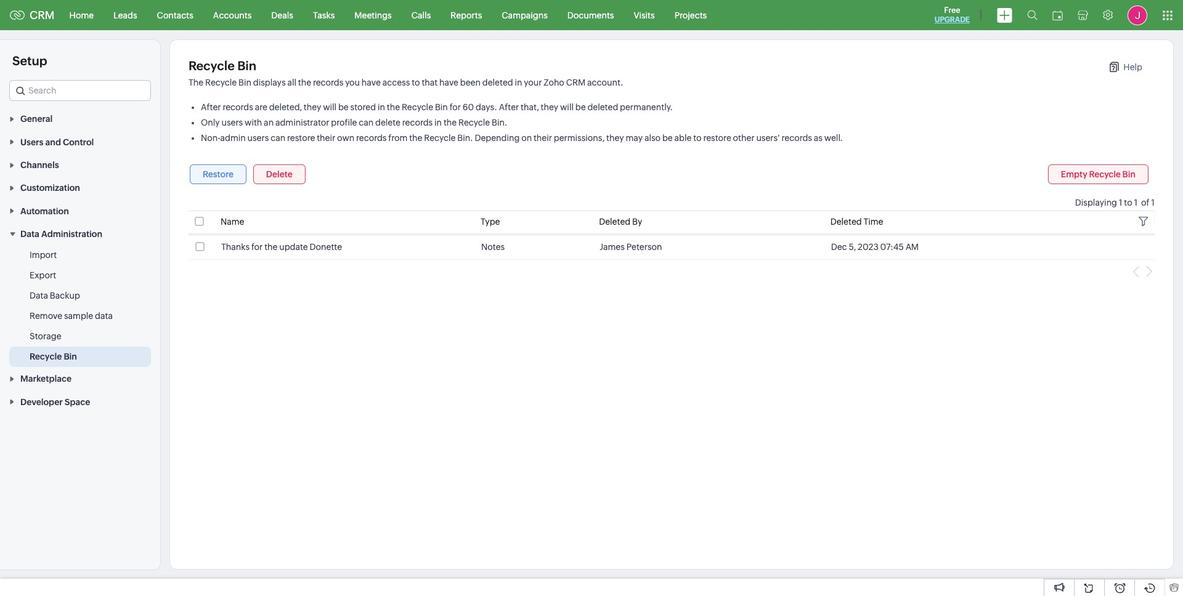 Task type: describe. For each thing, give the bounding box(es) containing it.
profile image
[[1128, 5, 1148, 25]]

data for data backup
[[30, 291, 48, 301]]

documents
[[568, 10, 614, 20]]

james
[[600, 242, 625, 252]]

developer
[[20, 397, 63, 407]]

search element
[[1020, 0, 1045, 30]]

and
[[45, 137, 61, 147]]

contacts
[[157, 10, 193, 20]]

with
[[245, 118, 262, 128]]

create menu element
[[990, 0, 1020, 30]]

that,
[[521, 102, 539, 112]]

deals
[[271, 10, 293, 20]]

3 1 from the left
[[1152, 198, 1155, 208]]

bin inside data administration region
[[64, 352, 77, 362]]

developer space button
[[0, 390, 160, 413]]

2 horizontal spatial be
[[663, 133, 673, 143]]

the inside recycle bin the recycle bin displays all the records you have access to that have been deleted in your zoho crm account.
[[298, 78, 311, 88]]

recycle bin the recycle bin displays all the records you have access to that have been deleted in your zoho crm account.
[[189, 59, 624, 88]]

visits
[[634, 10, 655, 20]]

channels button
[[0, 153, 160, 176]]

projects
[[675, 10, 707, 20]]

2 horizontal spatial to
[[1125, 198, 1133, 208]]

recycle bin link
[[30, 351, 77, 363]]

depending
[[475, 133, 520, 143]]

notes
[[481, 242, 507, 252]]

displays
[[253, 78, 286, 88]]

users'
[[757, 133, 780, 143]]

general
[[20, 114, 53, 124]]

are
[[255, 102, 267, 112]]

0 horizontal spatial can
[[271, 133, 285, 143]]

am
[[906, 242, 919, 252]]

users and control
[[20, 137, 94, 147]]

profile
[[331, 118, 357, 128]]

that
[[422, 78, 438, 88]]

0 vertical spatial can
[[359, 118, 374, 128]]

upgrade
[[935, 15, 970, 24]]

able
[[675, 133, 692, 143]]

in inside recycle bin the recycle bin displays all the records you have access to that have been deleted in your zoho crm account.
[[515, 78, 522, 88]]

bin left displays
[[239, 78, 251, 88]]

5,
[[849, 242, 856, 252]]

data administration button
[[0, 222, 160, 245]]

records up the with
[[223, 102, 253, 112]]

campaigns
[[502, 10, 548, 20]]

data administration region
[[0, 245, 160, 367]]

recycle down that
[[402, 102, 433, 112]]

sample
[[64, 311, 93, 321]]

administrator
[[275, 118, 329, 128]]

deleted inside recycle bin the recycle bin displays all the records you have access to that have been deleted in your zoho crm account.
[[483, 78, 513, 88]]

recycle up the
[[189, 59, 235, 73]]

data backup
[[30, 291, 80, 301]]

well.
[[825, 133, 843, 143]]

customization
[[20, 183, 80, 193]]

deleted inside after records are deleted, they will be stored in the recycle bin for 60 days. after that, they will be deleted permanently. only users with an administrator profile can delete records in the recycle bin. non-admin users can restore their own records from the recycle bin. depending on their permissions, they may also be able to restore other users' records as well.
[[588, 102, 618, 112]]

2 vertical spatial in
[[435, 118, 442, 128]]

deleted,
[[269, 102, 302, 112]]

to inside recycle bin the recycle bin displays all the records you have access to that have been deleted in your zoho crm account.
[[412, 78, 420, 88]]

automation
[[20, 206, 69, 216]]

2 after from the left
[[499, 102, 519, 112]]

1 vertical spatial users
[[248, 133, 269, 143]]

time
[[864, 217, 884, 227]]

deals link
[[262, 0, 303, 30]]

1 have from the left
[[362, 78, 381, 88]]

free
[[945, 6, 961, 15]]

leads
[[114, 10, 137, 20]]

displaying 1 to 1 of 1
[[1076, 198, 1155, 208]]

recycle right from
[[424, 133, 456, 143]]

data administration
[[20, 229, 102, 239]]

recycle right the
[[205, 78, 237, 88]]

create menu image
[[997, 8, 1013, 22]]

from
[[389, 133, 408, 143]]

accounts
[[213, 10, 252, 20]]

records down delete
[[356, 133, 387, 143]]

1 restore from the left
[[287, 133, 315, 143]]

access
[[383, 78, 410, 88]]

2 their from the left
[[534, 133, 552, 143]]

records left as
[[782, 133, 812, 143]]

reports link
[[441, 0, 492, 30]]

remove sample data
[[30, 311, 113, 321]]

deleted for deleted time
[[831, 217, 862, 227]]

Search text field
[[10, 81, 150, 100]]

donette
[[310, 242, 342, 252]]

0 horizontal spatial they
[[304, 102, 321, 112]]

thanks
[[221, 242, 250, 252]]

meetings
[[355, 10, 392, 20]]

crm link
[[10, 9, 55, 22]]

remove sample data link
[[30, 310, 113, 322]]

0 horizontal spatial be
[[338, 102, 349, 112]]

delete
[[375, 118, 401, 128]]

documents link
[[558, 0, 624, 30]]

1 vertical spatial bin.
[[458, 133, 473, 143]]

1 after from the left
[[201, 102, 221, 112]]

search image
[[1028, 10, 1038, 20]]

may
[[626, 133, 643, 143]]

space
[[65, 397, 90, 407]]

reports
[[451, 10, 482, 20]]

recycle down 60
[[459, 118, 490, 128]]

export link
[[30, 269, 56, 282]]

name
[[221, 217, 244, 227]]

bin up displays
[[237, 59, 256, 73]]

1 1 from the left
[[1119, 198, 1123, 208]]

storage
[[30, 332, 61, 342]]

users
[[20, 137, 43, 147]]

peterson
[[627, 242, 662, 252]]

to inside after records are deleted, they will be stored in the recycle bin for 60 days. after that, they will be deleted permanently. only users with an administrator profile can delete records in the recycle bin. non-admin users can restore their own records from the recycle bin. depending on their permissions, they may also be able to restore other users' records as well.
[[694, 133, 702, 143]]

only
[[201, 118, 220, 128]]

control
[[63, 137, 94, 147]]

stored
[[350, 102, 376, 112]]

07:45
[[881, 242, 904, 252]]

admin
[[220, 133, 246, 143]]

campaigns link
[[492, 0, 558, 30]]

thanks for the update donette
[[221, 242, 344, 252]]

recycle bin
[[30, 352, 77, 362]]

recycle inside data administration region
[[30, 352, 62, 362]]

deleted for deleted by
[[599, 217, 631, 227]]

customization button
[[0, 176, 160, 199]]

free upgrade
[[935, 6, 970, 24]]



Task type: vqa. For each thing, say whether or not it's contained in the screenshot.
1st Billing from the top
no



Task type: locate. For each thing, give the bounding box(es) containing it.
also
[[645, 133, 661, 143]]

have right the you
[[362, 78, 381, 88]]

will up profile
[[323, 102, 337, 112]]

bin. up depending
[[492, 118, 508, 128]]

deleted up days.
[[483, 78, 513, 88]]

to left that
[[412, 78, 420, 88]]

0 horizontal spatial after
[[201, 102, 221, 112]]

2 horizontal spatial 1
[[1152, 198, 1155, 208]]

None button
[[190, 165, 247, 184], [253, 165, 306, 184], [1048, 165, 1149, 184], [190, 165, 247, 184], [253, 165, 306, 184], [1048, 165, 1149, 184]]

2 have from the left
[[440, 78, 459, 88]]

your
[[524, 78, 542, 88]]

calls
[[412, 10, 431, 20]]

can down stored
[[359, 118, 374, 128]]

deleted time
[[831, 217, 884, 227]]

other
[[733, 133, 755, 143]]

meetings link
[[345, 0, 402, 30]]

export
[[30, 271, 56, 281]]

deleted by
[[599, 217, 642, 227]]

1 horizontal spatial in
[[435, 118, 442, 128]]

bin.
[[492, 118, 508, 128], [458, 133, 473, 143]]

bin. down 60
[[458, 133, 473, 143]]

0 horizontal spatial will
[[323, 102, 337, 112]]

help
[[1124, 62, 1143, 72]]

1 right displaying
[[1119, 198, 1123, 208]]

1 horizontal spatial deleted
[[831, 217, 862, 227]]

displaying
[[1076, 198, 1118, 208]]

profile element
[[1121, 0, 1155, 30]]

1 horizontal spatial deleted
[[588, 102, 618, 112]]

be up permissions,
[[576, 102, 586, 112]]

calls link
[[402, 0, 441, 30]]

data
[[95, 311, 113, 321]]

1 deleted from the left
[[599, 217, 631, 227]]

after records are deleted, they will be stored in the recycle bin for 60 days. after that, they will be deleted permanently. only users with an administrator profile can delete records in the recycle bin. non-admin users can restore their own records from the recycle bin. depending on their permissions, they may also be able to restore other users' records as well.
[[201, 102, 843, 143]]

in up delete
[[378, 102, 385, 112]]

all
[[287, 78, 296, 88]]

2 horizontal spatial in
[[515, 78, 522, 88]]

users up admin
[[222, 118, 243, 128]]

to right able
[[694, 133, 702, 143]]

will down zoho on the top left
[[560, 102, 574, 112]]

backup
[[50, 291, 80, 301]]

crm inside recycle bin the recycle bin displays all the records you have access to that have been deleted in your zoho crm account.
[[566, 78, 586, 88]]

restore
[[287, 133, 315, 143], [704, 133, 732, 143]]

to left of
[[1125, 198, 1133, 208]]

recycle
[[189, 59, 235, 73], [205, 78, 237, 88], [402, 102, 433, 112], [459, 118, 490, 128], [424, 133, 456, 143], [30, 352, 62, 362]]

to
[[412, 78, 420, 88], [694, 133, 702, 143], [1125, 198, 1133, 208]]

after up only
[[201, 102, 221, 112]]

for left 60
[[450, 102, 461, 112]]

after left that,
[[499, 102, 519, 112]]

in down that
[[435, 118, 442, 128]]

in
[[515, 78, 522, 88], [378, 102, 385, 112], [435, 118, 442, 128]]

1 horizontal spatial users
[[248, 133, 269, 143]]

the
[[298, 78, 311, 88], [387, 102, 400, 112], [444, 118, 457, 128], [409, 133, 423, 143], [265, 242, 278, 252]]

an
[[264, 118, 274, 128]]

1 horizontal spatial be
[[576, 102, 586, 112]]

None field
[[9, 80, 151, 101]]

records left the you
[[313, 78, 344, 88]]

0 horizontal spatial deleted
[[599, 217, 631, 227]]

data for data administration
[[20, 229, 39, 239]]

0 horizontal spatial restore
[[287, 133, 315, 143]]

home
[[69, 10, 94, 20]]

users and control button
[[0, 130, 160, 153]]

2 horizontal spatial they
[[607, 133, 624, 143]]

1 horizontal spatial bin.
[[492, 118, 508, 128]]

permissions,
[[554, 133, 605, 143]]

records inside recycle bin the recycle bin displays all the records you have access to that have been deleted in your zoho crm account.
[[313, 78, 344, 88]]

1 horizontal spatial crm
[[566, 78, 586, 88]]

administration
[[41, 229, 102, 239]]

0 vertical spatial data
[[20, 229, 39, 239]]

data up import link
[[20, 229, 39, 239]]

the
[[189, 78, 204, 88]]

dec 5, 2023 07:45 am
[[831, 242, 919, 252]]

automation button
[[0, 199, 160, 222]]

bin up marketplace dropdown button
[[64, 352, 77, 362]]

general button
[[0, 107, 160, 130]]

for right thanks
[[251, 242, 263, 252]]

they left may
[[607, 133, 624, 143]]

permanently.
[[620, 102, 673, 112]]

they
[[304, 102, 321, 112], [541, 102, 559, 112], [607, 133, 624, 143]]

1 vertical spatial for
[[251, 242, 263, 252]]

1 horizontal spatial for
[[450, 102, 461, 112]]

for
[[450, 102, 461, 112], [251, 242, 263, 252]]

data inside "dropdown button"
[[20, 229, 39, 239]]

1 horizontal spatial they
[[541, 102, 559, 112]]

in left your at the top left of page
[[515, 78, 522, 88]]

bin left 60
[[435, 102, 448, 112]]

tasks link
[[303, 0, 345, 30]]

leads link
[[104, 0, 147, 30]]

be up profile
[[338, 102, 349, 112]]

bin inside after records are deleted, they will be stored in the recycle bin for 60 days. after that, they will be deleted permanently. only users with an administrator profile can delete records in the recycle bin. non-admin users can restore their own records from the recycle bin. depending on their permissions, they may also be able to restore other users' records as well.
[[435, 102, 448, 112]]

be right the also
[[663, 133, 673, 143]]

crm right zoho on the top left
[[566, 78, 586, 88]]

0 horizontal spatial to
[[412, 78, 420, 88]]

data inside region
[[30, 291, 48, 301]]

projects link
[[665, 0, 717, 30]]

1 horizontal spatial restore
[[704, 133, 732, 143]]

data
[[20, 229, 39, 239], [30, 291, 48, 301]]

tasks
[[313, 10, 335, 20]]

have right that
[[440, 78, 459, 88]]

their left own
[[317, 133, 335, 143]]

been
[[460, 78, 481, 88]]

1 horizontal spatial have
[[440, 78, 459, 88]]

can
[[359, 118, 374, 128], [271, 133, 285, 143]]

0 horizontal spatial users
[[222, 118, 243, 128]]

0 horizontal spatial crm
[[30, 9, 55, 22]]

1 vertical spatial can
[[271, 133, 285, 143]]

1 horizontal spatial their
[[534, 133, 552, 143]]

deleted up 5,
[[831, 217, 862, 227]]

1 horizontal spatial after
[[499, 102, 519, 112]]

contacts link
[[147, 0, 203, 30]]

0 vertical spatial in
[[515, 78, 522, 88]]

0 vertical spatial bin.
[[492, 118, 508, 128]]

calendar image
[[1053, 10, 1063, 20]]

1 vertical spatial in
[[378, 102, 385, 112]]

they right that,
[[541, 102, 559, 112]]

update
[[279, 242, 308, 252]]

crm left home 'link'
[[30, 9, 55, 22]]

1
[[1119, 198, 1123, 208], [1135, 198, 1138, 208], [1152, 198, 1155, 208]]

0 horizontal spatial in
[[378, 102, 385, 112]]

marketplace button
[[0, 367, 160, 390]]

1 their from the left
[[317, 133, 335, 143]]

after
[[201, 102, 221, 112], [499, 102, 519, 112]]

0 vertical spatial to
[[412, 78, 420, 88]]

data down export
[[30, 291, 48, 301]]

account.
[[588, 78, 624, 88]]

channels
[[20, 160, 59, 170]]

1 horizontal spatial can
[[359, 118, 374, 128]]

users down the with
[[248, 133, 269, 143]]

0 vertical spatial for
[[450, 102, 461, 112]]

0 vertical spatial deleted
[[483, 78, 513, 88]]

0 horizontal spatial bin.
[[458, 133, 473, 143]]

1 left of
[[1135, 198, 1138, 208]]

1 will from the left
[[323, 102, 337, 112]]

0 horizontal spatial for
[[251, 242, 263, 252]]

developer space
[[20, 397, 90, 407]]

deleted down account.
[[588, 102, 618, 112]]

deleted left by
[[599, 217, 631, 227]]

1 horizontal spatial will
[[560, 102, 574, 112]]

days.
[[476, 102, 497, 112]]

2 deleted from the left
[[831, 217, 862, 227]]

60
[[463, 102, 474, 112]]

0 horizontal spatial their
[[317, 133, 335, 143]]

they up administrator
[[304, 102, 321, 112]]

accounts link
[[203, 0, 262, 30]]

restore down administrator
[[287, 133, 315, 143]]

1 vertical spatial deleted
[[588, 102, 618, 112]]

deleted
[[483, 78, 513, 88], [588, 102, 618, 112]]

records up from
[[402, 118, 433, 128]]

zoho
[[544, 78, 565, 88]]

1 right of
[[1152, 198, 1155, 208]]

you
[[345, 78, 360, 88]]

marketplace
[[20, 374, 72, 384]]

non-
[[201, 133, 220, 143]]

1 horizontal spatial 1
[[1135, 198, 1138, 208]]

have
[[362, 78, 381, 88], [440, 78, 459, 88]]

own
[[337, 133, 355, 143]]

home link
[[60, 0, 104, 30]]

0 vertical spatial crm
[[30, 9, 55, 22]]

users
[[222, 118, 243, 128], [248, 133, 269, 143]]

2 will from the left
[[560, 102, 574, 112]]

0 horizontal spatial 1
[[1119, 198, 1123, 208]]

2 restore from the left
[[704, 133, 732, 143]]

restore left other
[[704, 133, 732, 143]]

1 horizontal spatial to
[[694, 133, 702, 143]]

1 vertical spatial crm
[[566, 78, 586, 88]]

can down an
[[271, 133, 285, 143]]

2 1 from the left
[[1135, 198, 1138, 208]]

import
[[30, 250, 57, 260]]

their right on
[[534, 133, 552, 143]]

0 horizontal spatial deleted
[[483, 78, 513, 88]]

on
[[522, 133, 532, 143]]

setup
[[12, 54, 47, 68]]

for inside after records are deleted, they will be stored in the recycle bin for 60 days. after that, they will be deleted permanently. only users with an administrator profile can delete records in the recycle bin. non-admin users can restore their own records from the recycle bin. depending on their permissions, they may also be able to restore other users' records as well.
[[450, 102, 461, 112]]

recycle down storage
[[30, 352, 62, 362]]

james peterson
[[600, 242, 662, 252]]

be
[[338, 102, 349, 112], [576, 102, 586, 112], [663, 133, 673, 143]]

as
[[814, 133, 823, 143]]

dec
[[831, 242, 847, 252]]

1 vertical spatial data
[[30, 291, 48, 301]]

2 vertical spatial to
[[1125, 198, 1133, 208]]

records
[[313, 78, 344, 88], [223, 102, 253, 112], [402, 118, 433, 128], [356, 133, 387, 143], [782, 133, 812, 143]]

bin
[[237, 59, 256, 73], [239, 78, 251, 88], [435, 102, 448, 112], [64, 352, 77, 362]]

0 horizontal spatial have
[[362, 78, 381, 88]]

data backup link
[[30, 290, 80, 302]]

0 vertical spatial users
[[222, 118, 243, 128]]

1 vertical spatial to
[[694, 133, 702, 143]]

2023
[[858, 242, 879, 252]]



